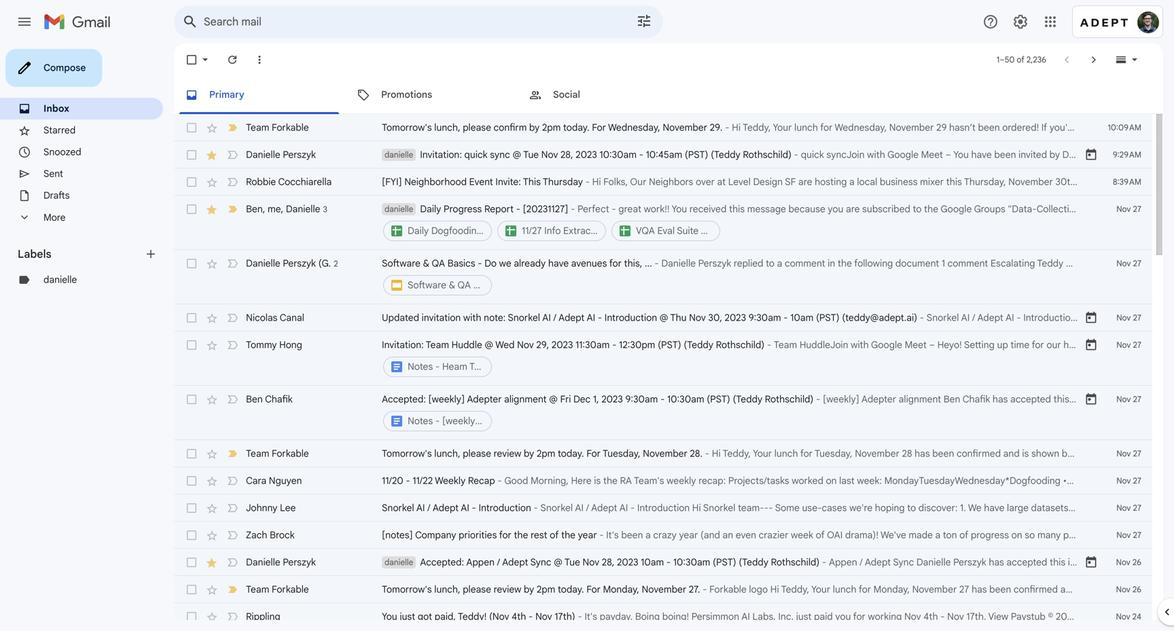 Task type: describe. For each thing, give the bounding box(es) containing it.
row containing danielle perszyk (g.
[[174, 250, 1175, 305]]

november left '29'
[[890, 122, 934, 134]]

1 vertical spatial 28,
[[602, 557, 615, 569]]

hi right 28.
[[712, 448, 721, 460]]

street
[[1148, 611, 1175, 623]]

/ down here
[[586, 502, 589, 514]]

/ up invitation: team huddle @ wed nov 29, 2023 11:30am - 12:30pm (pst) (teddy rothschild) -
[[554, 312, 557, 324]]

calendar event image for invitation: quick sync @ tue nov 28, 2023 10:30am - 10:45am (pst) (teddy rothschild)
[[1085, 148, 1098, 162]]

29
[[937, 122, 947, 134]]

for left rest
[[499, 529, 512, 541]]

lunch right like
[[1093, 122, 1116, 134]]

last
[[840, 475, 855, 487]]

teddy
[[1038, 258, 1064, 270]]

a inside cell
[[777, 258, 783, 270]]

teddy!
[[458, 611, 487, 623]]

9:29 am
[[1113, 150, 1142, 160]]

software for software & qa basics - do we already have avenues for this, ... - danielle perszyk replied to a comment in the following document 1 comment escalating teddy rothschild • 3:21 pm, nov 
[[382, 258, 421, 270]]

perszyk down the brock
[[283, 557, 316, 569]]

0 vertical spatial accepted:
[[382, 394, 426, 405]]

1 horizontal spatial tue
[[565, 557, 580, 569]]

danielle up nicolas
[[246, 257, 280, 269]]

0 vertical spatial you
[[828, 203, 844, 215]]

paid,
[[435, 611, 456, 623]]

invitation
[[422, 312, 461, 324]]

teddy, for hi teddy, your lunch for wednesday, november 29 hasn't been ordered! if you'd like lunch tomorrow, cli
[[743, 122, 771, 134]]

text/imag
[[1135, 502, 1175, 514]]

have inside cell
[[548, 258, 569, 270]]

crazy
[[653, 529, 677, 541]]

27 for row containing johnny lee
[[1133, 503, 1142, 514]]

november left 29.
[[663, 122, 708, 134]]

27 for row containing ben
[[1133, 204, 1142, 214]]

perszyk up cocchiarella
[[283, 149, 316, 161]]

3 27 from the top
[[1133, 313, 1142, 323]]

10:45am
[[646, 149, 683, 161]]

snoozed
[[44, 146, 81, 158]]

[20231127]
[[523, 203, 569, 215]]

1 horizontal spatial 1
[[997, 55, 1000, 65]]

danielle for danielle
[[44, 274, 77, 286]]

©
[[1048, 611, 1054, 623]]

introduction down good
[[479, 502, 531, 514]]

the left rest
[[514, 529, 528, 541]]

lunch, for tomorrow's lunch, please confirm by 2pm today. for wednesday, november 29. - hi teddy, your lunch for wednesday, november 29 hasn't been ordered! if you'd like lunch tomorrow, cli
[[434, 122, 461, 134]]

hi up the (and
[[692, 502, 701, 514]]

this,
[[624, 258, 643, 270]]

1 , from the left
[[263, 203, 265, 215]]

ton
[[943, 529, 957, 541]]

danielle for danielle daily progress report - [20231127] - perfect - great work!! you received this message because you are subscribed to the google groups "data-collection" group. to unsubscrib
[[385, 204, 413, 214]]

cell for row containing danielle perszyk (g.
[[382, 257, 1175, 298]]

oai
[[827, 529, 843, 541]]

johnny
[[246, 502, 278, 514]]

& for software & qa basics - do we already have avenues for this, ... - danielle perszyk replied to a comment in the following document 1 comment escalating teddy rothschild • 3:21 pm, nov 
[[423, 258, 430, 270]]

1 vertical spatial you
[[1101, 448, 1116, 460]]

local
[[857, 176, 878, 188]]

by for monday,
[[524, 584, 534, 596]]

ai down ra
[[620, 502, 628, 514]]

row containing tommy hong
[[174, 332, 1153, 386]]

progress
[[971, 529, 1009, 541]]

team forkable for tomorrow's lunch, please review by 2pm today. for monday, november 27. -
[[246, 584, 309, 596]]

0 horizontal spatial you
[[382, 611, 397, 623]]

snorkel right note:
[[508, 312, 540, 324]]

0 horizontal spatial if
[[1042, 122, 1048, 134]]

2023 right ©
[[1056, 611, 1078, 623]]

been for confirmed
[[933, 448, 955, 460]]

nov 27 for row containing danielle perszyk (g.
[[1117, 259, 1142, 269]]

great
[[619, 203, 642, 215]]

2 at from the left
[[1079, 176, 1087, 188]]

1 horizontal spatial are
[[846, 203, 860, 215]]

1 vertical spatial is
[[594, 475, 601, 487]]

2023 right '1,' at the right
[[602, 394, 623, 405]]

eval
[[658, 225, 675, 237]]

(teddy down 'even'
[[739, 557, 769, 569]]

2pm for monday,
[[537, 584, 556, 596]]

here
[[571, 475, 592, 487]]

adept down weekly
[[433, 502, 459, 514]]

2023 up thursday
[[576, 149, 597, 161]]

labels heading
[[18, 247, 144, 261]]

1 horizontal spatial in
[[1163, 176, 1170, 188]]

ben , me , danielle 3
[[246, 203, 328, 215]]

(teddy up tomorrow's lunch, please review by 2pm today. for tuesday, november 28. - hi teddy, your lunch for tuesday, november 28 has been confirmed and is shown below. if you wish to chang
[[733, 394, 763, 405]]

ai up the 29,
[[542, 312, 551, 324]]

3 nov 27 from the top
[[1117, 313, 1142, 323]]

rothschild) up design
[[743, 149, 792, 161]]

search mail image
[[178, 10, 203, 34]]

5:30pm.
[[1090, 176, 1125, 188]]

tomorrow's for tomorrow's lunch, please review by 2pm today. for monday, november 27. -
[[382, 584, 432, 596]]

datasets
[[1031, 502, 1069, 514]]

0 horizontal spatial on
[[826, 475, 837, 487]]

to right 'hoping'
[[908, 502, 916, 514]]

0 vertical spatial is
[[1022, 448, 1029, 460]]

sharing
[[1127, 176, 1160, 188]]

1 priorities from the left
[[459, 529, 497, 541]]

1 50 of 2,236
[[997, 55, 1047, 65]]

ai up 11:30am
[[587, 312, 596, 324]]

perszyk down creation
[[698, 258, 732, 270]]

some
[[775, 502, 800, 514]]

older image
[[1088, 53, 1101, 67]]

•
[[1114, 258, 1118, 270]]

2 vertical spatial been
[[621, 529, 643, 541]]

rothschild) down 30,
[[716, 339, 765, 351]]

your for hi teddy, your lunch for wednesday, november 29 hasn't been ordered! if you'd like lunch tomorrow, cli
[[773, 122, 792, 134]]

compose button
[[5, 49, 102, 87]]

use-
[[802, 502, 822, 514]]

0 vertical spatial this
[[947, 176, 962, 188]]

canal
[[280, 312, 304, 324]]

sent link
[[44, 168, 63, 180]]

of right 50
[[1017, 55, 1025, 65]]

received
[[690, 203, 727, 215]]

invite:
[[496, 176, 521, 188]]

worked
[[792, 475, 824, 487]]

toggle split pane mode image
[[1115, 53, 1128, 67]]

tommy
[[246, 339, 277, 351]]

november up boing! at the bottom right of the page
[[642, 584, 687, 596]]

review for tuesday,
[[494, 448, 522, 460]]

notes
[[408, 361, 433, 373]]

2 vertical spatial you
[[836, 611, 851, 623]]

by for tuesday,
[[524, 448, 534, 460]]

snorkel down recap:
[[703, 502, 736, 514]]

1 horizontal spatial if
[[1093, 448, 1098, 460]]

neighbors
[[649, 176, 694, 188]]

avenues
[[571, 258, 607, 270]]

rothschild) up tomorrow's lunch, please review by 2pm today. for tuesday, november 28. - hi teddy, your lunch for tuesday, november 28 has been confirmed and is shown below. if you wish to chang
[[765, 394, 814, 405]]

cocchiarella
[[278, 176, 332, 188]]

2023 right the 29,
[[552, 339, 573, 351]]

got
[[418, 611, 432, 623]]

11:30am
[[576, 339, 610, 351]]

vqa
[[636, 225, 655, 237]]

(teddy down 30,
[[684, 339, 714, 351]]

drafts link
[[44, 190, 70, 202]]

rothschild) down the week
[[771, 557, 820, 569]]

50
[[1005, 55, 1015, 65]]

danielle inside cell
[[662, 258, 696, 270]]

already
[[514, 258, 546, 270]]

danielle down zach
[[246, 557, 280, 569]]

for up worked
[[801, 448, 813, 460]]

forkable for tomorrow's lunch, please confirm by 2pm today. for wednesday, november 29. - hi teddy, your lunch for wednesday, november 29 hasn't been ordered! if you'd like lunch tomorrow, cli
[[272, 122, 309, 134]]

1 horizontal spatial 10am
[[791, 312, 814, 324]]

1 year from the left
[[578, 529, 597, 541]]

danielle link
[[44, 274, 77, 286]]

5 nov 27 from the top
[[1117, 395, 1142, 405]]

notes - heam tuddle
[[408, 361, 499, 373]]

shown
[[1032, 448, 1060, 460]]

1 wednesday, from the left
[[608, 122, 660, 134]]

the left "google"
[[924, 203, 939, 215]]

for for wednesday,
[[592, 122, 606, 134]]

13 row from the top
[[174, 549, 1153, 576]]

by for wednesday,
[[529, 122, 540, 134]]

november up week:
[[855, 448, 900, 460]]

1 row from the top
[[174, 114, 1175, 141]]

3 calendar event image from the top
[[1085, 556, 1098, 570]]

nov 27 for ninth row
[[1117, 449, 1142, 459]]

30th
[[1056, 176, 1076, 188]]

the left following
[[838, 258, 852, 270]]

perszyk left (g.
[[283, 257, 316, 269]]

adept up invitation: team huddle @ wed nov 29, 2023 11:30am - 12:30pm (pst) (teddy rothschild) -
[[559, 312, 585, 324]]

collection"
[[1037, 203, 1084, 215]]

more
[[44, 212, 66, 223]]

basics for software & qa basics
[[473, 279, 501, 291]]

1 nov 26 from the top
[[1116, 558, 1142, 568]]

11/20 - 11/22 weekly recap - good morning, here is the ra team's weekly recap: projects/tasks worked on last week: mondaytuesdaywednesday*dogfooding •humancrawl •flexport co
[[382, 475, 1175, 487]]

a left ton
[[936, 529, 941, 541]]

ai down weekly
[[461, 502, 470, 514]]

introduction up 12:30pm
[[605, 312, 657, 324]]

2 wednesday, from the left
[[835, 122, 887, 134]]

row containing robbie cocchiarella
[[174, 169, 1175, 196]]

software & qa basics - do we already have avenues for this, ... - danielle perszyk replied to a comment in the following document 1 comment escalating teddy rothschild • 3:21 pm, nov 
[[382, 258, 1175, 270]]

danielle up the robbie
[[246, 149, 280, 161]]

30,
[[709, 312, 722, 324]]

2
[[334, 259, 338, 269]]

a left local
[[850, 176, 855, 188]]

report
[[485, 203, 514, 215]]

drafts
[[44, 190, 70, 202]]

snorkel down morning,
[[541, 502, 573, 514]]

1 26 from the top
[[1133, 558, 1142, 568]]

17th)
[[555, 611, 576, 623]]

even
[[736, 529, 757, 541]]

1 rippling from the left
[[246, 611, 280, 623]]

hasn't
[[950, 122, 976, 134]]

like
[[1076, 122, 1090, 134]]

projects/tasks
[[729, 475, 790, 487]]

of right ton
[[960, 529, 969, 541]]

we're
[[850, 502, 873, 514]]

our
[[630, 176, 647, 188]]

company
[[415, 529, 456, 541]]

9 row from the top
[[174, 440, 1175, 468]]

daily
[[420, 203, 441, 215]]

primary tab
[[174, 76, 345, 114]]

[fyi] neighborhood event invite: this thursday - hi folks, our neighbors over at level design sf are hosting a local business mixer this thursday, november 30th at 5:30pm. sharing in c
[[382, 176, 1175, 188]]

to right 'replied'
[[766, 258, 775, 270]]

1 tuesday, from the left
[[603, 448, 641, 460]]

cell for row containing tommy hong
[[382, 338, 1085, 379]]

/ right appen
[[497, 557, 500, 569]]

for inside cell
[[610, 258, 622, 270]]

message
[[748, 203, 786, 215]]

hi right 29.
[[732, 122, 741, 134]]

2 vertical spatial 10:30am
[[673, 557, 711, 569]]

1 horizontal spatial it's
[[606, 529, 619, 541]]

[fyi]
[[382, 176, 402, 188]]

november left 28.
[[643, 448, 688, 460]]

qa for software & qa basics - do we already have avenues for this, ... - danielle perszyk replied to a comment in the following document 1 comment escalating teddy rothschild • 3:21 pm, nov 
[[432, 258, 445, 270]]

an
[[723, 529, 734, 541]]

cell for row containing ben
[[382, 203, 1175, 243]]

neighborhood
[[405, 176, 467, 188]]

the right rest
[[561, 529, 576, 541]]

inbox link
[[44, 103, 69, 115]]

1 horizontal spatial 9:30am
[[749, 312, 781, 324]]

mondaytuesdaywednesday*dogfooding
[[885, 475, 1061, 487]]

cell for row containing ben chafik
[[382, 393, 1085, 434]]

discover:
[[919, 502, 958, 514]]

danielle for danielle accepted: appen / adept sync @ tue nov 28, 2023 10am - 10:30am (pst) (teddy rothschild) -
[[385, 558, 413, 568]]

1 vertical spatial 9:30am
[[626, 394, 658, 405]]

note:
[[484, 312, 506, 324]]

of right rest
[[550, 529, 559, 541]]

event
[[469, 176, 493, 188]]

ai left labs,
[[742, 611, 750, 623]]

hi left 'folks,'
[[592, 176, 601, 188]]

software & qa basics
[[408, 279, 501, 291]]

1 vertical spatial in
[[828, 258, 836, 270]]

/ down 11/22
[[428, 502, 431, 514]]

the left comp
[[1135, 529, 1150, 541]]

sync
[[531, 557, 552, 569]]

paid
[[814, 611, 833, 623]]

danielle perszyk for accepted:
[[246, 557, 316, 569]]

row containing cara nguyen
[[174, 468, 1175, 495]]

for up hosting
[[821, 122, 833, 134]]

across
[[1104, 529, 1133, 541]]

more image
[[253, 53, 266, 67]]

a left the crazy
[[646, 529, 651, 541]]

you'd
[[1050, 122, 1074, 134]]

lunch, for tomorrow's lunch, please review by 2pm today. for monday, november 27. -
[[434, 584, 461, 596]]

0 horizontal spatial are
[[799, 176, 813, 188]]

2 priorities from the left
[[1064, 529, 1102, 541]]

please for tomorrow's lunch, please review by 2pm today. for tuesday, november 28.
[[463, 448, 491, 460]]

of left oai
[[816, 529, 825, 541]]



Task type: vqa. For each thing, say whether or not it's contained in the screenshot.
2 at the left top of page
yes



Task type: locate. For each thing, give the bounding box(es) containing it.
wed
[[496, 339, 515, 351]]

14 row from the top
[[174, 576, 1153, 604]]

1 vertical spatial it's
[[585, 611, 597, 623]]

, left me
[[263, 203, 265, 215]]

basics down the do
[[473, 279, 501, 291]]

zach
[[246, 529, 267, 541]]

3 row from the top
[[174, 169, 1175, 196]]

your up projects/tasks at the bottom right of page
[[753, 448, 772, 460]]

3 forkable from the top
[[272, 584, 309, 596]]

0 horizontal spatial ,
[[263, 203, 265, 215]]

10:30am inside cell
[[667, 394, 705, 405]]

today.
[[563, 122, 590, 134], [558, 448, 584, 460], [558, 584, 584, 596]]

1 vertical spatial invitation:
[[382, 339, 424, 351]]

please for tomorrow's lunch, please confirm by 2pm today. for wednesday, november 29.
[[463, 122, 491, 134]]

you
[[672, 203, 687, 215], [382, 611, 397, 623]]

tab list
[[174, 76, 1164, 114]]

24
[[1133, 612, 1142, 622]]

2 calendar event image from the top
[[1085, 393, 1098, 406]]

2 vertical spatial tomorrow's
[[382, 584, 432, 596]]

promotions tab
[[346, 76, 517, 114]]

weekly
[[435, 475, 466, 487]]

0 vertical spatial invitation:
[[420, 149, 462, 161]]

advanced search options image
[[631, 7, 658, 35]]

adept down here
[[591, 502, 617, 514]]

1 4th from the left
[[512, 611, 526, 623]]

0 vertical spatial if
[[1042, 122, 1048, 134]]

1 horizontal spatial tuesday,
[[815, 448, 853, 460]]

0 vertical spatial 26
[[1133, 558, 1142, 568]]

0 vertical spatial lunch,
[[434, 122, 461, 134]]

9 27 from the top
[[1133, 531, 1142, 541]]

@
[[513, 149, 521, 161], [660, 312, 669, 324], [485, 339, 494, 351], [549, 394, 558, 405], [554, 557, 563, 569]]

8 nov 27 from the top
[[1117, 503, 1142, 514]]

2,236
[[1027, 55, 1047, 65]]

gmail image
[[44, 8, 118, 35]]

1 vertical spatial forkable
[[272, 448, 309, 460]]

1 horizontal spatial priorities
[[1064, 529, 1102, 541]]

2 tuesday, from the left
[[815, 448, 853, 460]]

1 ben from the top
[[246, 203, 263, 215]]

1 vertical spatial are
[[846, 203, 860, 215]]

0 vertical spatial ben
[[246, 203, 263, 215]]

software up the updated
[[382, 258, 421, 270]]

settings image
[[1013, 14, 1029, 30]]

comment down because
[[785, 258, 826, 270]]

1 horizontal spatial your
[[773, 122, 792, 134]]

a
[[850, 176, 855, 188], [777, 258, 783, 270], [646, 529, 651, 541], [936, 529, 941, 541]]

to
[[913, 203, 922, 215], [766, 258, 775, 270], [1141, 448, 1149, 460], [908, 502, 916, 514]]

software for software & qa basics
[[408, 279, 446, 291]]

row containing ben
[[174, 196, 1175, 250]]

12:30pm
[[619, 339, 656, 351]]

& up invitation
[[449, 279, 455, 291]]

1 inside row
[[942, 258, 946, 270]]

team forkable down the brock
[[246, 584, 309, 596]]

0 vertical spatial today.
[[563, 122, 590, 134]]

rest
[[531, 529, 548, 541]]

2 , from the left
[[281, 203, 284, 215]]

you left got
[[382, 611, 397, 623]]

nicolas canal
[[246, 312, 304, 324]]

cell containing daily progress report - [20231127]
[[382, 203, 1175, 243]]

2pm for tuesday,
[[537, 448, 556, 460]]

team forkable up cara nguyen
[[246, 448, 309, 460]]

1 vertical spatial on
[[1012, 529, 1023, 541]]

suite
[[677, 225, 699, 237]]

tomorrow's down promotions
[[382, 122, 432, 134]]

team up notes - heam tuddle
[[426, 339, 449, 351]]

2023
[[576, 149, 597, 161], [725, 312, 746, 324], [552, 339, 573, 351], [602, 394, 623, 405], [617, 557, 639, 569], [1056, 611, 1078, 623]]

has
[[915, 448, 930, 460]]

danielle left 3
[[286, 203, 320, 215]]

2 rippling from the left
[[1080, 611, 1115, 623]]

danielle accepted: appen / adept sync @ tue nov 28, 2023 10am - 10:30am (pst) (teddy rothschild) -
[[385, 557, 829, 569]]

2 forkable from the top
[[272, 448, 309, 460]]

1 vertical spatial ben
[[246, 394, 263, 405]]

cara
[[246, 475, 267, 487]]

tab list containing primary
[[174, 76, 1164, 114]]

teddy, for hi teddy, your lunch for tuesday, november 28 has been confirmed and is shown below. if you wish to chang
[[723, 448, 751, 460]]

please for tomorrow's lunch, please review by 2pm today. for monday, november 27.
[[463, 584, 491, 596]]

0 vertical spatial 10am
[[791, 312, 814, 324]]

november
[[663, 122, 708, 134], [890, 122, 934, 134], [1009, 176, 1053, 188], [643, 448, 688, 460], [855, 448, 900, 460], [642, 584, 687, 596]]

cell
[[382, 203, 1175, 243], [382, 257, 1175, 298], [382, 338, 1085, 379], [382, 393, 1085, 434]]

today. for monday,
[[558, 584, 584, 596]]

your
[[773, 122, 792, 134], [753, 448, 772, 460]]

4 row from the top
[[174, 196, 1175, 250]]

for for monday,
[[587, 584, 601, 596]]

4 27 from the top
[[1133, 340, 1142, 350]]

tomorrow's up 11/20
[[382, 448, 432, 460]]

1 vertical spatial tue
[[565, 557, 580, 569]]

ben chafik
[[246, 394, 293, 405]]

2pm up morning,
[[537, 448, 556, 460]]

tomorrow,
[[1119, 122, 1163, 134]]

updated
[[382, 312, 419, 324]]

11/22
[[413, 475, 433, 487]]

row containing zach brock
[[174, 522, 1175, 549]]

review for monday,
[[494, 584, 522, 596]]

3 cell from the top
[[382, 338, 1085, 379]]

danielle down [fyi]
[[385, 204, 413, 214]]

1 please from the top
[[463, 122, 491, 134]]

27 for row containing danielle perszyk (g.
[[1133, 259, 1142, 269]]

lunch, up weekly
[[434, 448, 461, 460]]

None checkbox
[[185, 53, 198, 67], [185, 148, 198, 162], [185, 203, 198, 216], [185, 311, 198, 325], [185, 338, 198, 352], [185, 393, 198, 406], [185, 474, 198, 488], [185, 502, 198, 515], [185, 529, 198, 542], [185, 556, 198, 570], [185, 583, 198, 597], [185, 53, 198, 67], [185, 148, 198, 162], [185, 203, 198, 216], [185, 311, 198, 325], [185, 338, 198, 352], [185, 393, 198, 406], [185, 474, 198, 488], [185, 502, 198, 515], [185, 529, 198, 542], [185, 556, 198, 570], [185, 583, 198, 597]]

1 horizontal spatial comment
[[948, 258, 988, 270]]

payday.
[[600, 611, 633, 623]]

1 vertical spatial today.
[[558, 448, 584, 460]]

row containing ben chafik
[[174, 386, 1153, 440]]

1 vertical spatial by
[[524, 448, 534, 460]]

1 horizontal spatial 28,
[[602, 557, 615, 569]]

0 horizontal spatial your
[[753, 448, 772, 460]]

& for software & qa basics
[[449, 279, 455, 291]]

snorkel ai / adept ai - introduction - snorkel ai / adept ai - introduction hi snorkel team--- some use-cases we're hoping to discover: 1. we have large datasets of text, image, text/imag
[[382, 502, 1175, 514]]

None checkbox
[[185, 121, 198, 135], [185, 175, 198, 189], [185, 257, 198, 271], [185, 447, 198, 461], [185, 610, 198, 624], [185, 121, 198, 135], [185, 175, 198, 189], [185, 257, 198, 271], [185, 447, 198, 461], [185, 610, 198, 624]]

main menu image
[[16, 14, 33, 30]]

0 vertical spatial been
[[978, 122, 1000, 134]]

danielle down [notes]
[[385, 558, 413, 568]]

0 horizontal spatial year
[[578, 529, 597, 541]]

28, up the monday,
[[602, 557, 615, 569]]

groups
[[974, 203, 1006, 215]]

confirmed
[[957, 448, 1001, 460]]

2 nov 26 from the top
[[1116, 585, 1142, 595]]

2 27 from the top
[[1133, 259, 1142, 269]]

it's up danielle accepted: appen / adept sync @ tue nov 28, 2023 10am - 10:30am (pst) (teddy rothschild) - at bottom
[[606, 529, 619, 541]]

refresh image
[[226, 53, 239, 67]]

27 for ninth row
[[1133, 449, 1142, 459]]

to
[[1117, 203, 1127, 215]]

week
[[791, 529, 814, 541]]

just left got
[[400, 611, 415, 623]]

for left working
[[853, 611, 866, 623]]

tue right the sync
[[565, 557, 580, 569]]

2 vertical spatial forkable
[[272, 584, 309, 596]]

good
[[505, 475, 528, 487]]

google
[[941, 203, 972, 215]]

0 vertical spatial by
[[529, 122, 540, 134]]

have right we
[[984, 502, 1005, 514]]

lunch for hi teddy, your lunch for wednesday, november 29 hasn't been ordered! if you'd like lunch tomorrow, cli
[[795, 122, 818, 134]]

danielle daily progress report - [20231127] - perfect - great work!! you received this message because you are subscribed to the google groups "data-collection" group. to unsubscrib
[[385, 203, 1175, 215]]

persimmon
[[692, 611, 740, 623]]

do
[[485, 258, 497, 270]]

your for hi teddy, your lunch for tuesday, november 28 has been confirmed and is shown below. if you wish to chang
[[753, 448, 772, 460]]

forkable down the brock
[[272, 584, 309, 596]]

tomorrow's for tomorrow's lunch, please review by 2pm today. for tuesday, november 28. - hi teddy, your lunch for tuesday, november 28 has been confirmed and is shown below. if you wish to chang
[[382, 448, 432, 460]]

0 vertical spatial danielle perszyk
[[246, 149, 316, 161]]

0 horizontal spatial this
[[729, 203, 745, 215]]

danielle perszyk down the brock
[[246, 557, 316, 569]]

been for ordered!
[[978, 122, 1000, 134]]

at right 30th at the top of page
[[1079, 176, 1087, 188]]

this right mixer
[[947, 176, 962, 188]]

on left last
[[826, 475, 837, 487]]

escalating
[[991, 258, 1036, 270]]

0 horizontal spatial qa
[[432, 258, 445, 270]]

0 horizontal spatial &
[[423, 258, 430, 270]]

danielle down labels heading
[[44, 274, 77, 286]]

1 horizontal spatial been
[[933, 448, 955, 460]]

tomorrow's for tomorrow's lunch, please confirm by 2pm today. for wednesday, november 29. - hi teddy, your lunch for wednesday, november 29 hasn't been ordered! if you'd like lunch tomorrow, cli
[[382, 122, 432, 134]]

calendar event image
[[1085, 148, 1098, 162], [1085, 311, 1098, 325]]

1 horizontal spatial is
[[1022, 448, 1029, 460]]

1 horizontal spatial on
[[1012, 529, 1023, 541]]

week:
[[857, 475, 882, 487]]

danielle inside danielle daily progress report - [20231127] - perfect - great work!! you received this message because you are subscribed to the google groups "data-collection" group. to unsubscrib
[[385, 204, 413, 214]]

inc.
[[779, 611, 794, 623]]

(teddy down 29.
[[711, 149, 741, 161]]

6 nov 27 from the top
[[1117, 449, 1142, 459]]

0 horizontal spatial in
[[828, 258, 836, 270]]

1 vertical spatial &
[[449, 279, 455, 291]]

1 horizontal spatial wednesday,
[[835, 122, 887, 134]]

row
[[174, 114, 1175, 141], [174, 141, 1153, 169], [174, 169, 1175, 196], [174, 196, 1175, 250], [174, 250, 1175, 305], [174, 305, 1153, 332], [174, 332, 1153, 386], [174, 386, 1153, 440], [174, 440, 1175, 468], [174, 468, 1175, 495], [174, 495, 1175, 522], [174, 522, 1175, 549], [174, 549, 1153, 576], [174, 576, 1153, 604], [174, 604, 1175, 631]]

qa up with
[[458, 279, 471, 291]]

0 vertical spatial 10:30am
[[600, 149, 637, 161]]

0 vertical spatial calendar event image
[[1085, 148, 1098, 162]]

4 nov 27 from the top
[[1117, 340, 1142, 350]]

1 vertical spatial danielle perszyk
[[246, 557, 316, 569]]

zach brock
[[246, 529, 295, 541]]

1 horizontal spatial you
[[672, 203, 687, 215]]

4 cell from the top
[[382, 393, 1085, 434]]

28, up thursday
[[561, 149, 573, 161]]

1 vertical spatial software
[[408, 279, 446, 291]]

0 horizontal spatial at
[[717, 176, 726, 188]]

0 horizontal spatial tue
[[523, 149, 539, 161]]

lunch up 11/20 - 11/22 weekly recap - good morning, here is the ra team's weekly recap: projects/tasks worked on last week: mondaytuesdaywednesday*dogfooding •humancrawl •flexport co
[[775, 448, 798, 460]]

ben for ben , me , danielle 3
[[246, 203, 263, 215]]

team for tomorrow's lunch, please confirm by 2pm today. for wednesday, november 29.
[[246, 122, 269, 134]]

lunch, down promotions tab
[[434, 122, 461, 134]]

forkable for tomorrow's lunch, please review by 2pm today. for monday, november 27. -
[[272, 584, 309, 596]]

danielle perszyk
[[246, 149, 316, 161], [246, 557, 316, 569]]

1 calendar event image from the top
[[1085, 148, 1098, 162]]

10 row from the top
[[174, 468, 1175, 495]]

15 row from the top
[[174, 604, 1175, 631]]

1 horizontal spatial just
[[796, 611, 812, 623]]

adepter
[[467, 394, 502, 405]]

are down local
[[846, 203, 860, 215]]

danielle perszyk for invitation:
[[246, 149, 316, 161]]

design
[[753, 176, 783, 188]]

ai down 11/22
[[417, 502, 425, 514]]

0 horizontal spatial been
[[621, 529, 643, 541]]

0 vertical spatial you
[[672, 203, 687, 215]]

social tab
[[518, 76, 689, 114]]

to right wish
[[1141, 448, 1149, 460]]

5 row from the top
[[174, 250, 1175, 305]]

8 row from the top
[[174, 386, 1153, 440]]

tomorrow's
[[382, 122, 432, 134], [382, 448, 432, 460], [382, 584, 432, 596]]

2 4th from the left
[[924, 611, 938, 623]]

0 vertical spatial your
[[773, 122, 792, 134]]

2 tomorrow's from the top
[[382, 448, 432, 460]]

just
[[400, 611, 415, 623], [796, 611, 812, 623]]

6 27 from the top
[[1133, 449, 1142, 459]]

for left the monday,
[[587, 584, 601, 596]]

thursday
[[543, 176, 583, 188]]

wednesday, up 10:45am
[[608, 122, 660, 134]]

2 lunch, from the top
[[434, 448, 461, 460]]

1 vertical spatial nov 26
[[1116, 585, 1142, 595]]

monday,
[[603, 584, 640, 596]]

calendar event image for -
[[1085, 311, 1098, 325]]

1 just from the left
[[400, 611, 415, 623]]

0 horizontal spatial comment
[[785, 258, 826, 270]]

2023 up the monday,
[[617, 557, 639, 569]]

0 horizontal spatial 10am
[[641, 557, 664, 569]]

today. for tuesday,
[[558, 448, 584, 460]]

2 vertical spatial today.
[[558, 584, 584, 596]]

of left text,
[[1071, 502, 1080, 514]]

perszyk
[[283, 149, 316, 161], [283, 257, 316, 269], [698, 258, 732, 270], [283, 557, 316, 569]]

please down appen
[[463, 584, 491, 596]]

2 ben from the top
[[246, 394, 263, 405]]

1 cell from the top
[[382, 203, 1175, 243]]

7 nov 27 from the top
[[1117, 476, 1142, 486]]

1 vertical spatial 2pm
[[537, 448, 556, 460]]

starred link
[[44, 124, 76, 136]]

row containing rippling
[[174, 604, 1175, 631]]

1 vertical spatial qa
[[458, 279, 471, 291]]

2 team forkable from the top
[[246, 448, 309, 460]]

2 26 from the top
[[1133, 585, 1142, 595]]

1 vertical spatial 1
[[942, 258, 946, 270]]

2 vertical spatial please
[[463, 584, 491, 596]]

2 year from the left
[[679, 529, 698, 541]]

0 vertical spatial team forkable
[[246, 122, 309, 134]]

1 27 from the top
[[1133, 204, 1142, 214]]

nguyen
[[269, 475, 302, 487]]

danielle for danielle invitation: quick sync @ tue nov 28, 2023 10:30am - 10:45am (pst) (teddy rothschild) -
[[385, 150, 413, 160]]

1 at from the left
[[717, 176, 726, 188]]

1 horizontal spatial have
[[984, 502, 1005, 514]]

11/20
[[382, 475, 404, 487]]

accepted: down company
[[420, 557, 464, 569]]

november up "data-
[[1009, 176, 1053, 188]]

team forkable down "primary" tab
[[246, 122, 309, 134]]

0 horizontal spatial 4th
[[512, 611, 526, 623]]

27.
[[689, 584, 700, 596]]

crazier
[[759, 529, 789, 541]]

labels
[[18, 247, 51, 261]]

so
[[1025, 529, 1035, 541]]

danielle inside danielle invitation: quick sync @ tue nov 28, 2023 10:30am - 10:45am (pst) (teddy rothschild) -
[[385, 150, 413, 160]]

cell containing software & qa basics - do we already have avenues for this, ...
[[382, 257, 1175, 298]]

3 lunch, from the top
[[434, 584, 461, 596]]

1 vertical spatial accepted:
[[420, 557, 464, 569]]

ben for ben chafik
[[246, 394, 263, 405]]

morning,
[[531, 475, 569, 487]]

(g.
[[318, 257, 331, 269]]

1 vertical spatial 26
[[1133, 585, 1142, 595]]

calendar event image for accepted: [weekly] adepter alignment @ fri dec 1, 2023 9:30am - 10:30am (pst) (teddy rothschild) -
[[1085, 393, 1098, 406]]

team
[[246, 122, 269, 134], [426, 339, 449, 351], [246, 448, 269, 460], [246, 584, 269, 596]]

by down the sync
[[524, 584, 534, 596]]

0 horizontal spatial 28,
[[561, 149, 573, 161]]

0 vertical spatial 1
[[997, 55, 1000, 65]]

lunch, for tomorrow's lunch, please review by 2pm today. for tuesday, november 28. - hi teddy, your lunch for tuesday, november 28 has been confirmed and is shown below. if you wish to chang
[[434, 448, 461, 460]]

danielle inside labels navigation
[[44, 274, 77, 286]]

below.
[[1062, 448, 1090, 460]]

2 please from the top
[[463, 448, 491, 460]]

7 27 from the top
[[1133, 476, 1142, 486]]

rothschild)
[[743, 149, 792, 161], [716, 339, 765, 351], [765, 394, 814, 405], [771, 557, 820, 569]]

for for tuesday,
[[587, 448, 601, 460]]

introduction up the crazy
[[637, 502, 690, 514]]

1 vertical spatial team forkable
[[246, 448, 309, 460]]

invitation:
[[420, 149, 462, 161], [382, 339, 424, 351]]

0 vertical spatial basics
[[448, 258, 475, 270]]

3 tomorrow's from the top
[[382, 584, 432, 596]]

2 just from the left
[[796, 611, 812, 623]]

invitation: down the updated
[[382, 339, 424, 351]]

2 calendar event image from the top
[[1085, 311, 1098, 325]]

rippling
[[246, 611, 280, 623], [1080, 611, 1115, 623]]

Search mail text field
[[204, 15, 598, 29]]

team forkable for tomorrow's lunch, please confirm by 2pm today. for wednesday, november 29. - hi teddy, your lunch for wednesday, november 29 hasn't been ordered! if you'd like lunch tomorrow, cli
[[246, 122, 309, 134]]

basics for software & qa basics - do we already have avenues for this, ... - danielle perszyk replied to a comment in the following document 1 comment escalating teddy rothschild • 3:21 pm, nov 
[[448, 258, 475, 270]]

0 horizontal spatial rippling
[[246, 611, 280, 623]]

2 danielle perszyk from the top
[[246, 557, 316, 569]]

1 vertical spatial have
[[984, 502, 1005, 514]]

tab list inside main content
[[174, 76, 1164, 114]]

cell containing accepted: [weekly] adepter alignment @ fri dec 1, 2023 9:30am - 10:30am (pst) (teddy rothschild)
[[382, 393, 1085, 434]]

2 row from the top
[[174, 141, 1153, 169]]

3:21
[[1120, 258, 1137, 270]]

0 vertical spatial in
[[1163, 176, 1170, 188]]

5 27 from the top
[[1133, 395, 1142, 405]]

thu
[[671, 312, 687, 324]]

(and
[[701, 529, 720, 541]]

main content
[[174, 44, 1175, 631]]

9:30am right '1,' at the right
[[626, 394, 658, 405]]

2 comment from the left
[[948, 258, 988, 270]]

invitation: up neighborhood
[[420, 149, 462, 161]]

None search field
[[174, 5, 663, 38]]

(pst)
[[685, 149, 709, 161], [816, 312, 840, 324], [658, 339, 682, 351], [707, 394, 731, 405], [713, 557, 737, 569]]

adept left the sync
[[502, 557, 528, 569]]

qa for software & qa basics
[[458, 279, 471, 291]]

ai down here
[[575, 502, 584, 514]]

1 tomorrow's from the top
[[382, 122, 432, 134]]

paystub
[[1011, 611, 1046, 623]]

2pm for wednesday,
[[542, 122, 561, 134]]

0 vertical spatial are
[[799, 176, 813, 188]]

boing!
[[663, 611, 689, 623]]

,
[[263, 203, 265, 215], [281, 203, 284, 215]]

it's left payday.
[[585, 611, 597, 623]]

0 vertical spatial nov 26
[[1116, 558, 1142, 568]]

software up invitation
[[408, 279, 446, 291]]

0 horizontal spatial it's
[[585, 611, 597, 623]]

27 for row containing zach brock
[[1133, 531, 1142, 541]]

teddy,
[[743, 122, 771, 134], [723, 448, 751, 460]]

this down level
[[729, 203, 745, 215]]

calendar event image for invitation: team huddle @ wed nov 29, 2023 11:30am - 12:30pm (pst) (teddy rothschild) -
[[1085, 338, 1098, 352]]

lunch for hi teddy, your lunch for tuesday, november 28 has been confirmed and is shown below. if you wish to chang
[[775, 448, 798, 460]]

0 vertical spatial have
[[548, 258, 569, 270]]

9 nov 27 from the top
[[1117, 531, 1142, 541]]

teddy, up projects/tasks at the bottom right of page
[[723, 448, 751, 460]]

1 horizontal spatial this
[[947, 176, 962, 188]]

2 nov 27 from the top
[[1117, 259, 1142, 269]]

0 vertical spatial review
[[494, 448, 522, 460]]

1 nov 27 from the top
[[1117, 204, 1142, 214]]

team for tomorrow's lunch, please review by 2pm today. for monday, november 27.
[[246, 584, 269, 596]]

danielle inside danielle accepted: appen / adept sync @ tue nov 28, 2023 10am - 10:30am (pst) (teddy rothschild) -
[[385, 558, 413, 568]]

appen
[[466, 557, 495, 569]]

your up [fyi] neighborhood event invite: this thursday - hi folks, our neighbors over at level design sf are hosting a local business mixer this thursday, november 30th at 5:30pm. sharing in c
[[773, 122, 792, 134]]

support image
[[983, 14, 999, 30]]

11 row from the top
[[174, 495, 1175, 522]]

1 vertical spatial please
[[463, 448, 491, 460]]

it's
[[606, 529, 619, 541], [585, 611, 597, 623]]

cli
[[1165, 122, 1175, 134]]

folks,
[[604, 176, 628, 188]]

tomorrow's lunch, please confirm by 2pm today. for wednesday, november 29. - hi teddy, your lunch for wednesday, november 29 hasn't been ordered! if you'd like lunch tomorrow, cli
[[382, 122, 1175, 134]]

hong
[[279, 339, 302, 351]]

danielle right ...
[[662, 258, 696, 270]]

priorities down text,
[[1064, 529, 1102, 541]]

co
[[1167, 475, 1175, 487]]

cell containing invitation: team huddle @ wed nov 29, 2023 11:30am - 12:30pm (pst) (teddy rothschild)
[[382, 338, 1085, 379]]

12 row from the top
[[174, 522, 1175, 549]]

0 horizontal spatial priorities
[[459, 529, 497, 541]]

2 vertical spatial by
[[524, 584, 534, 596]]

27 for row containing cara nguyen
[[1133, 476, 1142, 486]]

forkable for tomorrow's lunch, please review by 2pm today. for tuesday, november 28. - hi teddy, your lunch for tuesday, november 28 has been confirmed and is shown below. if you wish to chang
[[272, 448, 309, 460]]

0 horizontal spatial tuesday,
[[603, 448, 641, 460]]

2 review from the top
[[494, 584, 522, 596]]

snorkel up [notes]
[[382, 502, 414, 514]]

3 please from the top
[[463, 584, 491, 596]]

6 row from the top
[[174, 305, 1153, 332]]

row containing johnny lee
[[174, 495, 1175, 522]]

-
[[725, 122, 730, 134], [639, 149, 644, 161], [794, 149, 799, 161], [586, 176, 590, 188], [516, 203, 521, 215], [571, 203, 575, 215], [612, 203, 616, 215], [478, 258, 482, 270], [655, 258, 659, 270], [598, 312, 602, 324], [784, 312, 788, 324], [920, 312, 925, 324], [612, 339, 617, 351], [767, 339, 772, 351], [436, 361, 440, 373], [661, 394, 665, 405], [816, 394, 821, 405], [705, 448, 710, 460], [406, 475, 410, 487], [498, 475, 502, 487], [472, 502, 476, 514], [534, 502, 538, 514], [631, 502, 635, 514], [764, 502, 769, 514], [769, 502, 773, 514], [600, 529, 604, 541], [667, 557, 671, 569], [822, 557, 827, 569], [703, 584, 707, 596], [529, 611, 533, 623], [578, 611, 582, 623], [941, 611, 945, 623]]

tue up this
[[523, 149, 539, 161]]

4th
[[512, 611, 526, 623], [924, 611, 938, 623]]

basics up software & qa basics on the left top of the page
[[448, 258, 475, 270]]

nov 27 for row containing ben
[[1117, 204, 1142, 214]]

main content containing primary
[[174, 44, 1175, 631]]

hoping
[[875, 502, 905, 514]]

introduction
[[605, 312, 657, 324], [479, 502, 531, 514], [637, 502, 690, 514]]

1 danielle perszyk from the top
[[246, 149, 316, 161]]

today. up danielle invitation: quick sync @ tue nov 28, 2023 10:30am - 10:45am (pst) (teddy rothschild) -
[[563, 122, 590, 134]]

the left ra
[[603, 475, 618, 487]]

danielle perszyk up robbie cocchiarella
[[246, 149, 316, 161]]

by right confirm
[[529, 122, 540, 134]]

, down robbie cocchiarella
[[281, 203, 284, 215]]

team forkable for tomorrow's lunch, please review by 2pm today. for tuesday, november 28. - hi teddy, your lunch for tuesday, november 28 has been confirmed and is shown below. if you wish to chang
[[246, 448, 309, 460]]

1 vertical spatial 10am
[[641, 557, 664, 569]]

please up recap
[[463, 448, 491, 460]]

1 left 50
[[997, 55, 1000, 65]]

hi
[[732, 122, 741, 134], [592, 176, 601, 188], [712, 448, 721, 460], [692, 502, 701, 514]]

7 row from the top
[[174, 332, 1153, 386]]

3
[[323, 204, 328, 215]]

rothschild
[[1066, 258, 1112, 270]]

forkable down "primary" tab
[[272, 122, 309, 134]]

10:30am up 27.
[[673, 557, 711, 569]]

0 horizontal spatial wednesday,
[[608, 122, 660, 134]]

1 forkable from the top
[[272, 122, 309, 134]]

labels navigation
[[0, 44, 174, 631]]

3 team forkable from the top
[[246, 584, 309, 596]]

is right and at right bottom
[[1022, 448, 1029, 460]]

tuesday, up last
[[815, 448, 853, 460]]

10:30am up 28.
[[667, 394, 705, 405]]

1 review from the top
[[494, 448, 522, 460]]

4th right (nov
[[512, 611, 526, 623]]

comment left escalating
[[948, 258, 988, 270]]

2 vertical spatial 2pm
[[537, 584, 556, 596]]

nov 27 for row containing zach brock
[[1117, 531, 1142, 541]]

1 comment from the left
[[785, 258, 826, 270]]

team down "primary" tab
[[246, 122, 269, 134]]

0 horizontal spatial have
[[548, 258, 569, 270]]

team for tomorrow's lunch, please review by 2pm today. for tuesday, november 28.
[[246, 448, 269, 460]]

nov 27 for row containing cara nguyen
[[1117, 476, 1142, 486]]

nov 27 for row containing johnny lee
[[1117, 503, 1142, 514]]

2 cell from the top
[[382, 257, 1175, 298]]

1 team forkable from the top
[[246, 122, 309, 134]]

1 calendar event image from the top
[[1085, 338, 1098, 352]]

today. for wednesday,
[[563, 122, 590, 134]]

for
[[821, 122, 833, 134], [610, 258, 622, 270], [801, 448, 813, 460], [499, 529, 512, 541], [853, 611, 866, 623]]

1 vertical spatial if
[[1093, 448, 1098, 460]]

row containing nicolas canal
[[174, 305, 1153, 332]]

1 vertical spatial you
[[382, 611, 397, 623]]

0 vertical spatial tomorrow's
[[382, 122, 432, 134]]

nov 27
[[1117, 204, 1142, 214], [1117, 259, 1142, 269], [1117, 313, 1142, 323], [1117, 340, 1142, 350], [1117, 395, 1142, 405], [1117, 449, 1142, 459], [1117, 476, 1142, 486], [1117, 503, 1142, 514], [1117, 531, 1142, 541]]

1 lunch, from the top
[[434, 122, 461, 134]]

qa
[[432, 258, 445, 270], [458, 279, 471, 291]]

year
[[578, 529, 597, 541], [679, 529, 698, 541]]

1 horizontal spatial 4th
[[924, 611, 938, 623]]

forkable up the nguyen
[[272, 448, 309, 460]]

2023 right 30,
[[725, 312, 746, 324]]

to down mixer
[[913, 203, 922, 215]]

1 vertical spatial teddy,
[[723, 448, 751, 460]]

ra
[[620, 475, 632, 487]]

8 27 from the top
[[1133, 503, 1142, 514]]

calendar event image
[[1085, 338, 1098, 352], [1085, 393, 1098, 406], [1085, 556, 1098, 570]]



